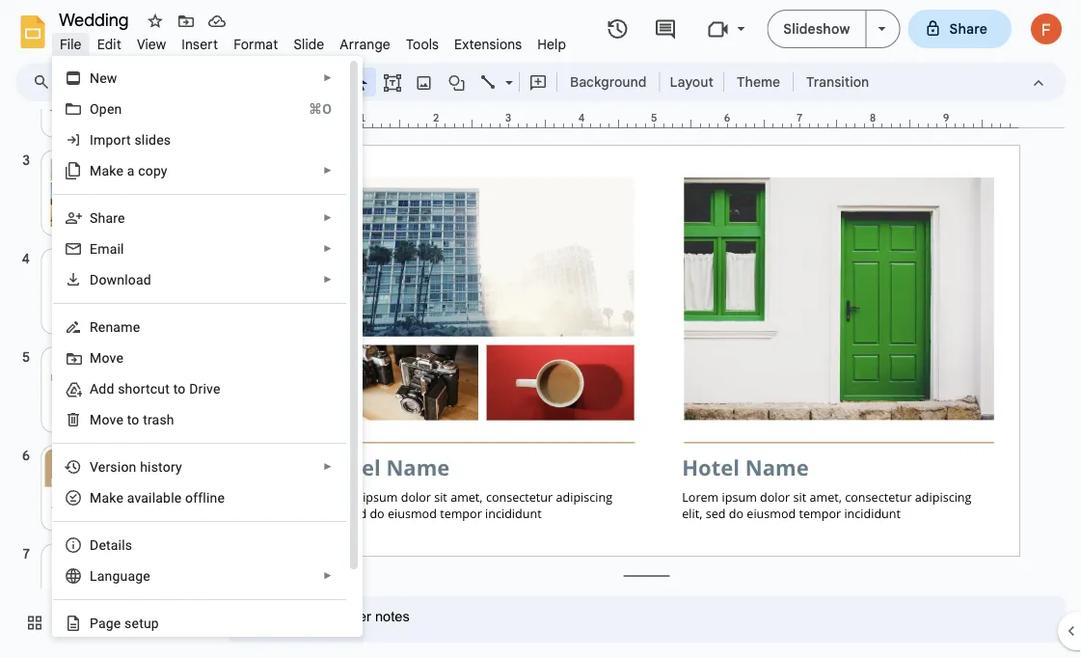 Task type: vqa. For each thing, say whether or not it's contained in the screenshot.


Task type: describe. For each thing, give the bounding box(es) containing it.
e
[[90, 241, 98, 257]]

slide
[[294, 36, 325, 53]]

anguage
[[97, 568, 151, 584]]

help menu item
[[530, 33, 574, 55]]

⌘o element
[[286, 99, 332, 119]]

l
[[90, 568, 97, 584]]

pa g e setup
[[90, 615, 159, 631]]

help
[[538, 36, 567, 53]]

extensions
[[455, 36, 522, 53]]

offline
[[185, 490, 225, 506]]

download d element
[[90, 272, 157, 288]]

Menus field
[[24, 69, 67, 96]]

ma
[[90, 490, 109, 506]]

add
[[90, 381, 114, 397]]

make a copy c element
[[90, 163, 173, 179]]

version history h element
[[90, 459, 188, 475]]

hare
[[98, 210, 125, 226]]

Rename text field
[[52, 8, 140, 31]]

email e element
[[90, 241, 130, 257]]

o
[[90, 101, 99, 117]]

tools menu item
[[399, 33, 447, 55]]

extensions menu item
[[447, 33, 530, 55]]

drive
[[189, 381, 221, 397]]

import slides
[[90, 132, 171, 148]]

d
[[90, 272, 99, 288]]

share button
[[909, 10, 1012, 48]]

add shortcut to drive
[[90, 381, 221, 397]]

s hare
[[90, 210, 125, 226]]

t
[[127, 412, 132, 428]]

o
[[132, 412, 139, 428]]

menu bar inside the menu bar banner
[[52, 25, 574, 57]]

g
[[106, 615, 114, 631]]

add shortcut to drive , element
[[90, 381, 226, 397]]

version h istory
[[90, 459, 182, 475]]

setup
[[125, 615, 159, 631]]

► for l anguage
[[323, 570, 333, 582]]

format menu item
[[226, 33, 286, 55]]

r ename
[[90, 319, 140, 335]]

move to trash t element
[[90, 412, 180, 428]]

presentation options image
[[879, 27, 887, 31]]

insert
[[182, 36, 218, 53]]

slide menu item
[[286, 33, 332, 55]]

main toolbar
[[57, 68, 879, 97]]

import
[[90, 132, 131, 148]]

⌘o
[[309, 101, 332, 117]]

► for s hare
[[323, 212, 333, 223]]

layout
[[670, 73, 714, 90]]

a
[[127, 163, 135, 179]]

version
[[90, 459, 137, 475]]

ove
[[102, 350, 124, 366]]

arrange
[[340, 36, 391, 53]]

ew
[[100, 70, 117, 86]]

slides
[[135, 132, 171, 148]]

details
[[90, 537, 132, 553]]

► for e mail
[[323, 243, 333, 254]]

slideshow
[[784, 20, 851, 37]]

► for opy
[[323, 165, 333, 176]]

m
[[90, 350, 102, 366]]

n ew
[[90, 70, 117, 86]]

slideshow button
[[768, 10, 867, 48]]

application containing slideshow
[[0, 0, 1082, 658]]

insert image image
[[414, 69, 436, 96]]

select line image
[[501, 69, 513, 76]]

page setup g element
[[90, 615, 165, 631]]

language l element
[[90, 568, 156, 584]]

transition button
[[798, 68, 878, 97]]

e for k
[[116, 490, 124, 506]]

view menu item
[[129, 33, 174, 55]]

c
[[138, 163, 145, 179]]

shortcut
[[118, 381, 170, 397]]

menu bar banner
[[0, 0, 1082, 658]]

tools
[[406, 36, 439, 53]]



Task type: locate. For each thing, give the bounding box(es) containing it.
7 ► from the top
[[323, 570, 333, 582]]

e
[[116, 490, 124, 506], [114, 615, 121, 631]]

open o element
[[90, 101, 128, 117]]

► for n ew
[[323, 72, 333, 83]]

opy
[[145, 163, 168, 179]]

available
[[127, 490, 182, 506]]

move m element
[[90, 350, 129, 366]]

menu inside application
[[45, 0, 363, 639]]

4 ► from the top
[[323, 243, 333, 254]]

rename r element
[[90, 319, 146, 335]]

navigation
[[0, 46, 212, 658]]

ma k e available offline
[[90, 490, 225, 506]]

menu bar containing file
[[52, 25, 574, 57]]

move t o trash
[[90, 412, 174, 428]]

edit
[[97, 36, 122, 53]]

file menu item
[[52, 33, 89, 55]]

move
[[90, 412, 124, 428]]

►
[[323, 72, 333, 83], [323, 165, 333, 176], [323, 212, 333, 223], [323, 243, 333, 254], [323, 274, 333, 285], [323, 461, 333, 472], [323, 570, 333, 582]]

trash
[[143, 412, 174, 428]]

background
[[570, 73, 647, 90]]

d ownload
[[90, 272, 151, 288]]

3 ► from the top
[[323, 212, 333, 223]]

insert menu item
[[174, 33, 226, 55]]

application
[[0, 0, 1082, 658]]

menu containing n
[[45, 0, 363, 639]]

theme
[[737, 73, 781, 90]]

mail
[[98, 241, 124, 257]]

1 vertical spatial e
[[114, 615, 121, 631]]

n
[[90, 70, 100, 86]]

r
[[90, 319, 98, 335]]

m ove
[[90, 350, 124, 366]]

to
[[173, 381, 186, 397]]

make a c opy
[[90, 163, 168, 179]]

e for g
[[114, 615, 121, 631]]

file
[[60, 36, 82, 53]]

theme button
[[729, 68, 790, 97]]

e mail
[[90, 241, 124, 257]]

pa
[[90, 615, 106, 631]]

e right ma
[[116, 490, 124, 506]]

2 ► from the top
[[323, 165, 333, 176]]

arrange menu item
[[332, 33, 399, 55]]

transition
[[807, 73, 870, 90]]

l anguage
[[90, 568, 151, 584]]

istory
[[148, 459, 182, 475]]

► for d ownload
[[323, 274, 333, 285]]

h
[[140, 459, 148, 475]]

new n element
[[90, 70, 123, 86]]

view
[[137, 36, 166, 53]]

shape image
[[446, 69, 469, 96]]

layout button
[[664, 68, 720, 97]]

details b element
[[90, 537, 138, 553]]

make available offline k element
[[90, 490, 231, 506]]

menu
[[45, 0, 363, 639]]

ownload
[[99, 272, 151, 288]]

edit menu item
[[89, 33, 129, 55]]

background button
[[562, 68, 656, 97]]

menu bar
[[52, 25, 574, 57]]

1 ► from the top
[[323, 72, 333, 83]]

pen
[[99, 101, 122, 117]]

o pen
[[90, 101, 122, 117]]

share
[[950, 20, 988, 37]]

format
[[234, 36, 278, 53]]

6 ► from the top
[[323, 461, 333, 472]]

Star checkbox
[[142, 8, 169, 35]]

e right "pa"
[[114, 615, 121, 631]]

► for istory
[[323, 461, 333, 472]]

0 vertical spatial e
[[116, 490, 124, 506]]

import slides z element
[[90, 132, 177, 148]]

5 ► from the top
[[323, 274, 333, 285]]

ename
[[98, 319, 140, 335]]

share s element
[[90, 210, 131, 226]]

s
[[90, 210, 98, 226]]

k
[[109, 490, 116, 506]]

make
[[90, 163, 124, 179]]



